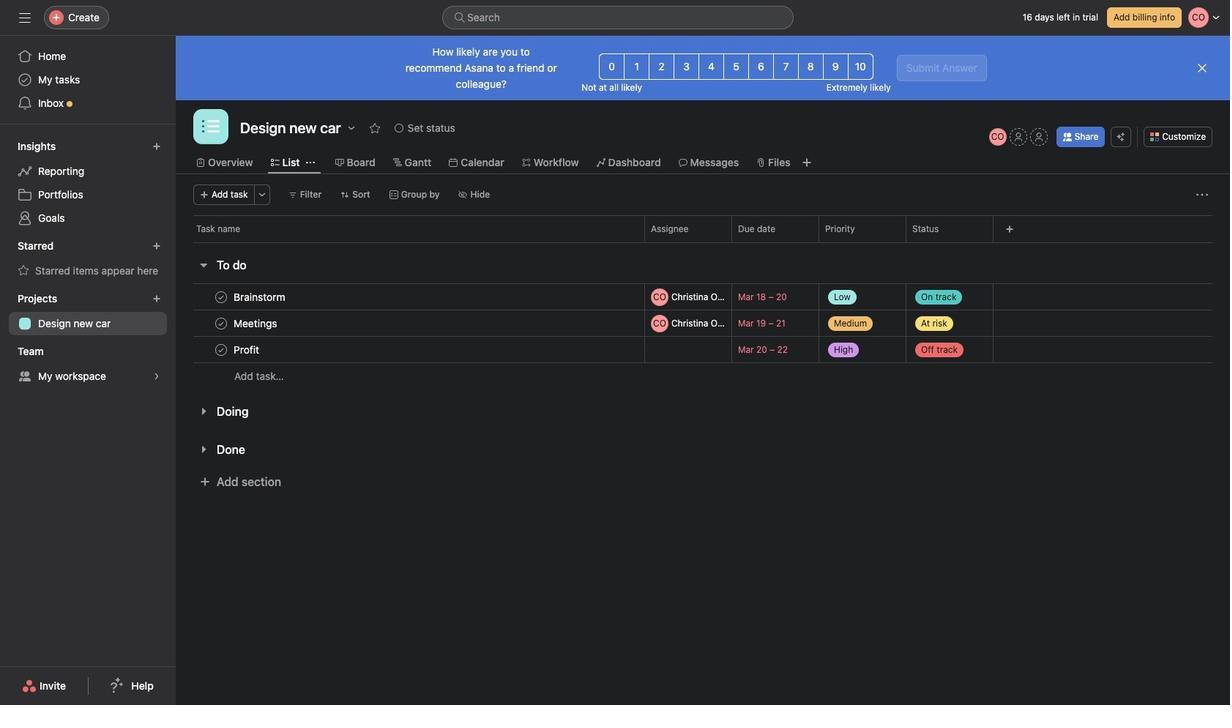Task type: describe. For each thing, give the bounding box(es) containing it.
projects element
[[0, 286, 176, 338]]

starred element
[[0, 233, 176, 286]]

add to starred image
[[369, 122, 381, 134]]

mark complete checkbox for the "meetings" cell
[[212, 315, 230, 332]]

brainstorm cell
[[176, 283, 645, 311]]

dismiss image
[[1197, 62, 1209, 74]]

add field image
[[1006, 225, 1014, 234]]

mark complete image for mark complete option
[[212, 341, 230, 359]]

add tab image
[[801, 157, 813, 168]]

Mark complete checkbox
[[212, 341, 230, 359]]

teams element
[[0, 338, 176, 391]]

manage project members image
[[989, 128, 1007, 146]]

list image
[[202, 118, 220, 136]]

add items to starred image
[[152, 242, 161, 251]]

see details, my workspace image
[[152, 372, 161, 381]]

tab actions image
[[306, 158, 315, 167]]

1 horizontal spatial more actions image
[[1197, 189, 1209, 201]]



Task type: vqa. For each thing, say whether or not it's contained in the screenshot.
list item
no



Task type: locate. For each thing, give the bounding box(es) containing it.
1 expand task list for this group image from the top
[[198, 406, 209, 418]]

new project or portfolio image
[[152, 294, 161, 303]]

None radio
[[599, 53, 625, 80], [624, 53, 650, 80], [699, 53, 724, 80], [749, 53, 774, 80], [798, 53, 824, 80], [823, 53, 849, 80], [848, 53, 874, 80], [599, 53, 625, 80], [624, 53, 650, 80], [699, 53, 724, 80], [749, 53, 774, 80], [798, 53, 824, 80], [823, 53, 849, 80], [848, 53, 874, 80]]

global element
[[0, 36, 176, 124]]

row
[[176, 215, 1231, 242], [193, 242, 1213, 243], [176, 283, 1231, 311], [176, 310, 1231, 337], [176, 336, 1231, 363], [176, 363, 1231, 390]]

0 vertical spatial task name text field
[[231, 290, 290, 304]]

2 mark complete checkbox from the top
[[212, 315, 230, 332]]

mark complete image inside the "meetings" cell
[[212, 315, 230, 332]]

mark complete checkbox for brainstorm cell
[[212, 288, 230, 306]]

option group
[[599, 53, 874, 80]]

mark complete image down mark complete icon
[[212, 341, 230, 359]]

3 task name text field from the top
[[231, 342, 264, 357]]

mark complete checkbox inside brainstorm cell
[[212, 288, 230, 306]]

1 vertical spatial task name text field
[[231, 316, 282, 331]]

meetings cell
[[176, 310, 645, 337]]

1 mark complete image from the top
[[212, 315, 230, 332]]

task name text field inside profit cell
[[231, 342, 264, 357]]

new insights image
[[152, 142, 161, 151]]

more actions image
[[1197, 189, 1209, 201], [258, 190, 266, 199]]

2 expand task list for this group image from the top
[[198, 444, 209, 456]]

insights element
[[0, 133, 176, 233]]

mark complete image up mark complete option
[[212, 315, 230, 332]]

1 vertical spatial mark complete image
[[212, 341, 230, 359]]

2 task name text field from the top
[[231, 316, 282, 331]]

1 mark complete checkbox from the top
[[212, 288, 230, 306]]

task name text field for mark complete checkbox inside brainstorm cell
[[231, 290, 290, 304]]

0 horizontal spatial more actions image
[[258, 190, 266, 199]]

task name text field inside the "meetings" cell
[[231, 316, 282, 331]]

expand task list for this group image
[[198, 406, 209, 418], [198, 444, 209, 456]]

1 vertical spatial mark complete checkbox
[[212, 315, 230, 332]]

0 vertical spatial expand task list for this group image
[[198, 406, 209, 418]]

profit cell
[[176, 336, 645, 363]]

1 vertical spatial expand task list for this group image
[[198, 444, 209, 456]]

1 task name text field from the top
[[231, 290, 290, 304]]

header to do tree grid
[[176, 283, 1231, 390]]

task name text field for mark complete checkbox inside the "meetings" cell
[[231, 316, 282, 331]]

mark complete checkbox inside the "meetings" cell
[[212, 315, 230, 332]]

list box
[[442, 6, 794, 29]]

task name text field for mark complete option
[[231, 342, 264, 357]]

0 vertical spatial mark complete image
[[212, 315, 230, 332]]

ask ai image
[[1117, 133, 1126, 141]]

collapse task list for this group image
[[198, 259, 209, 271]]

2 vertical spatial task name text field
[[231, 342, 264, 357]]

mark complete image for mark complete checkbox inside the "meetings" cell
[[212, 315, 230, 332]]

2 mark complete image from the top
[[212, 341, 230, 359]]

None radio
[[649, 53, 675, 80], [674, 53, 700, 80], [724, 53, 749, 80], [773, 53, 799, 80], [649, 53, 675, 80], [674, 53, 700, 80], [724, 53, 749, 80], [773, 53, 799, 80]]

mark complete image inside profit cell
[[212, 341, 230, 359]]

Mark complete checkbox
[[212, 288, 230, 306], [212, 315, 230, 332]]

mark complete image
[[212, 288, 230, 306]]

Task name text field
[[231, 290, 290, 304], [231, 316, 282, 331], [231, 342, 264, 357]]

0 vertical spatial mark complete checkbox
[[212, 288, 230, 306]]

task name text field inside brainstorm cell
[[231, 290, 290, 304]]

hide sidebar image
[[19, 12, 31, 23]]

mark complete image
[[212, 315, 230, 332], [212, 341, 230, 359]]



